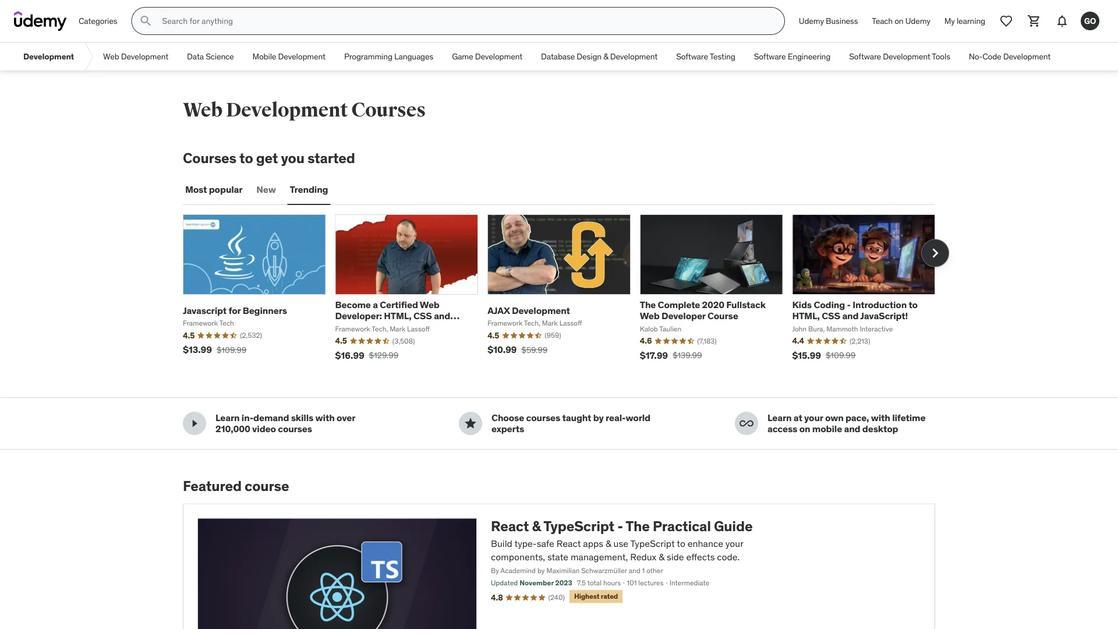 Task type: locate. For each thing, give the bounding box(es) containing it.
development down submit search icon
[[121, 51, 168, 62]]

fullstack
[[727, 299, 766, 311]]

learn
[[216, 412, 240, 424], [768, 412, 792, 424]]

web inside the complete 2020 fullstack web developer course
[[640, 310, 660, 322]]

carousel element
[[183, 214, 949, 369]]

to inside 'kids coding - introduction to html, css and javascript!'
[[909, 299, 918, 311]]

software left engineering
[[754, 51, 786, 62]]

0 vertical spatial courses
[[351, 98, 426, 122]]

and left 1 at the bottom of page
[[629, 566, 641, 575]]

languages
[[394, 51, 433, 62]]

safe
[[537, 538, 554, 550]]

web
[[103, 51, 119, 62], [183, 98, 222, 122], [420, 299, 440, 311], [640, 310, 660, 322]]

become
[[335, 299, 371, 311]]

beginners
[[243, 304, 287, 316]]

medium image left experts
[[464, 416, 478, 430]]

software left testing on the top right of the page
[[676, 51, 708, 62]]

web development link
[[94, 43, 178, 70]]

react up state
[[557, 538, 581, 550]]

mobile
[[812, 423, 842, 435]]

0 vertical spatial -
[[847, 299, 851, 311]]

1 horizontal spatial courses
[[526, 412, 560, 424]]

course
[[708, 310, 738, 322]]

0 horizontal spatial typescript
[[544, 518, 615, 535]]

udemy business
[[799, 16, 858, 26]]

game development
[[452, 51, 523, 62]]

total
[[588, 578, 602, 587]]

1 vertical spatial to
[[909, 299, 918, 311]]

1 vertical spatial your
[[726, 538, 744, 550]]

the left complete
[[640, 299, 656, 311]]

1 vertical spatial the
[[626, 518, 650, 535]]

- right coding
[[847, 299, 851, 311]]

your right at
[[804, 412, 823, 424]]

courses up most popular
[[183, 149, 236, 167]]

2020
[[702, 299, 725, 311]]

0 horizontal spatial css
[[414, 310, 432, 322]]

development right game
[[475, 51, 523, 62]]

medium image
[[464, 416, 478, 430], [740, 416, 754, 430]]

0 horizontal spatial courses
[[278, 423, 312, 435]]

to
[[239, 149, 253, 167], [909, 299, 918, 311], [677, 538, 686, 550]]

1 horizontal spatial by
[[593, 412, 604, 424]]

and inside the react & typescript - the practical guide build type-safe react apps & use typescript to enhance your components, state management, redux & side effects code. by academind by maximilian schwarzmüller and 1 other
[[629, 566, 641, 575]]

0 vertical spatial react
[[491, 518, 529, 535]]

2 horizontal spatial to
[[909, 299, 918, 311]]

featured course
[[183, 477, 289, 494]]

schwarzmüller
[[581, 566, 627, 575]]

0 vertical spatial the
[[640, 299, 656, 311]]

courses down 'programming languages' link
[[351, 98, 426, 122]]

by inside the react & typescript - the practical guide build type-safe react apps & use typescript to enhance your components, state management, redux & side effects code. by academind by maximilian schwarzmüller and 1 other
[[538, 566, 545, 575]]

1 vertical spatial on
[[800, 423, 811, 435]]

& right design
[[604, 51, 608, 62]]

html, inside 'kids coding - introduction to html, css and javascript!'
[[792, 310, 820, 322]]

courses
[[351, 98, 426, 122], [183, 149, 236, 167]]

0 horizontal spatial -
[[618, 518, 623, 535]]

learn left at
[[768, 412, 792, 424]]

to right javascript!
[[909, 299, 918, 311]]

development left tools
[[883, 51, 931, 62]]

development inside the carousel element
[[512, 304, 570, 316]]

your up code.
[[726, 538, 744, 550]]

and right certified
[[434, 310, 450, 322]]

1 with from the left
[[315, 412, 335, 424]]

lifetime
[[892, 412, 926, 424]]

with right pace,
[[871, 412, 891, 424]]

learn inside learn in-demand skills with over 210,000 video courses
[[216, 412, 240, 424]]

learn left in-
[[216, 412, 240, 424]]

software for software engineering
[[754, 51, 786, 62]]

and right "own"
[[844, 423, 861, 435]]

with inside 'learn at your own pace, with lifetime access on mobile and desktop'
[[871, 412, 891, 424]]

side
[[667, 551, 684, 563]]

over
[[337, 412, 355, 424]]

redux
[[630, 551, 657, 563]]

development up you
[[226, 98, 348, 122]]

learn inside 'learn at your own pace, with lifetime access on mobile and desktop'
[[768, 412, 792, 424]]

1 vertical spatial by
[[538, 566, 545, 575]]

- up use
[[618, 518, 623, 535]]

programming
[[344, 51, 393, 62]]

typescript up 'apps'
[[544, 518, 615, 535]]

2 learn from the left
[[768, 412, 792, 424]]

on right teach
[[895, 16, 904, 26]]

by up november
[[538, 566, 545, 575]]

lectures
[[639, 578, 664, 587]]

teach
[[872, 16, 893, 26]]

state
[[547, 551, 569, 563]]

new button
[[254, 176, 278, 204]]

1 horizontal spatial react
[[557, 538, 581, 550]]

1 horizontal spatial -
[[847, 299, 851, 311]]

to up side
[[677, 538, 686, 550]]

- inside the react & typescript - the practical guide build type-safe react apps & use typescript to enhance your components, state management, redux & side effects code. by academind by maximilian schwarzmüller and 1 other
[[618, 518, 623, 535]]

udemy image
[[14, 11, 67, 31]]

css for certified
[[414, 310, 432, 322]]

software down teach
[[849, 51, 881, 62]]

web right certified
[[420, 299, 440, 311]]

0 horizontal spatial to
[[239, 149, 253, 167]]

2 css from the left
[[822, 310, 841, 322]]

and left javascript!
[[842, 310, 859, 322]]

1 horizontal spatial learn
[[768, 412, 792, 424]]

development
[[23, 51, 74, 62], [121, 51, 168, 62], [278, 51, 326, 62], [475, 51, 523, 62], [610, 51, 658, 62], [883, 51, 931, 62], [1003, 51, 1051, 62], [226, 98, 348, 122], [512, 304, 570, 316]]

2 medium image from the left
[[740, 416, 754, 430]]

css inside become a certified web developer: html, css and javascript
[[414, 310, 432, 322]]

1 vertical spatial courses
[[183, 149, 236, 167]]

101
[[627, 578, 637, 587]]

web right arrow pointing to subcategory menu links image on the left
[[103, 51, 119, 62]]

1 horizontal spatial to
[[677, 538, 686, 550]]

categories
[[79, 16, 117, 26]]

1 horizontal spatial typescript
[[631, 538, 675, 550]]

1 css from the left
[[414, 310, 432, 322]]

1 horizontal spatial html,
[[792, 310, 820, 322]]

development for web development
[[121, 51, 168, 62]]

and inside become a certified web developer: html, css and javascript
[[434, 310, 450, 322]]

kids coding - introduction to html, css and javascript! link
[[792, 299, 918, 322]]

web left developer
[[640, 310, 660, 322]]

- inside 'kids coding - introduction to html, css and javascript!'
[[847, 299, 851, 311]]

software for software development tools
[[849, 51, 881, 62]]

react up build
[[491, 518, 529, 535]]

apps
[[583, 538, 603, 550]]

css right a
[[414, 310, 432, 322]]

own
[[825, 412, 844, 424]]

get
[[256, 149, 278, 167]]

& left use
[[606, 538, 611, 550]]

tools
[[932, 51, 951, 62]]

programming languages
[[344, 51, 433, 62]]

1 learn from the left
[[216, 412, 240, 424]]

2 html, from the left
[[792, 310, 820, 322]]

by left real-
[[593, 412, 604, 424]]

access
[[768, 423, 798, 435]]

use
[[614, 538, 629, 550]]

development down "udemy" image in the left top of the page
[[23, 51, 74, 62]]

development for game development
[[475, 51, 523, 62]]

learn for learn at your own pace, with lifetime access on mobile and desktop
[[768, 412, 792, 424]]

on left mobile
[[800, 423, 811, 435]]

courses right video
[[278, 423, 312, 435]]

trending
[[290, 184, 328, 196]]

0 horizontal spatial html,
[[384, 310, 412, 322]]

css inside 'kids coding - introduction to html, css and javascript!'
[[822, 310, 841, 322]]

0 horizontal spatial react
[[491, 518, 529, 535]]

css right the kids
[[822, 310, 841, 322]]

1 horizontal spatial medium image
[[740, 416, 754, 430]]

1 horizontal spatial udemy
[[906, 16, 931, 26]]

by inside choose courses taught by real-world experts
[[593, 412, 604, 424]]

on inside teach on udemy "link"
[[895, 16, 904, 26]]

new
[[257, 184, 276, 196]]

the inside the react & typescript - the practical guide build type-safe react apps & use typescript to enhance your components, state management, redux & side effects code. by academind by maximilian schwarzmüller and 1 other
[[626, 518, 650, 535]]

the up use
[[626, 518, 650, 535]]

software testing
[[676, 51, 735, 62]]

courses left the taught
[[526, 412, 560, 424]]

3 software from the left
[[849, 51, 881, 62]]

medium image
[[188, 416, 202, 430]]

software engineering
[[754, 51, 831, 62]]

1 vertical spatial react
[[557, 538, 581, 550]]

1 medium image from the left
[[464, 416, 478, 430]]

typescript
[[544, 518, 615, 535], [631, 538, 675, 550]]

for
[[229, 304, 241, 316]]

2 software from the left
[[754, 51, 786, 62]]

medium image left access
[[740, 416, 754, 430]]

2 horizontal spatial software
[[849, 51, 881, 62]]

business
[[826, 16, 858, 26]]

1 vertical spatial -
[[618, 518, 623, 535]]

courses inside choose courses taught by real-world experts
[[526, 412, 560, 424]]

react
[[491, 518, 529, 535], [557, 538, 581, 550]]

1 horizontal spatial on
[[895, 16, 904, 26]]

html,
[[384, 310, 412, 322], [792, 310, 820, 322]]

highest
[[574, 592, 600, 601]]

rated
[[601, 592, 618, 601]]

other
[[647, 566, 663, 575]]

your
[[804, 412, 823, 424], [726, 538, 744, 550]]

0 horizontal spatial your
[[726, 538, 744, 550]]

web development courses
[[183, 98, 426, 122]]

1 html, from the left
[[384, 310, 412, 322]]

software
[[676, 51, 708, 62], [754, 51, 786, 62], [849, 51, 881, 62]]

2 udemy from the left
[[906, 16, 931, 26]]

development right "mobile" at the left top of the page
[[278, 51, 326, 62]]

0 horizontal spatial udemy
[[799, 16, 824, 26]]

shopping cart with 0 items image
[[1028, 14, 1041, 28]]

html, inside become a certified web developer: html, css and javascript
[[384, 310, 412, 322]]

database design & development
[[541, 51, 658, 62]]

0 horizontal spatial medium image
[[464, 416, 478, 430]]

0 horizontal spatial software
[[676, 51, 708, 62]]

udemy left business
[[799, 16, 824, 26]]

the complete 2020 fullstack web developer course
[[640, 299, 766, 322]]

with left over
[[315, 412, 335, 424]]

1 horizontal spatial your
[[804, 412, 823, 424]]

0 horizontal spatial learn
[[216, 412, 240, 424]]

development right ajax
[[512, 304, 570, 316]]

0 horizontal spatial with
[[315, 412, 335, 424]]

courses
[[526, 412, 560, 424], [278, 423, 312, 435]]

experts
[[492, 423, 524, 435]]

become a certified web developer: html, css and javascript link
[[335, 299, 460, 333]]

udemy left my
[[906, 16, 931, 26]]

with
[[315, 412, 335, 424], [871, 412, 891, 424]]

0 vertical spatial typescript
[[544, 518, 615, 535]]

in-
[[242, 412, 253, 424]]

2 with from the left
[[871, 412, 891, 424]]

1 software from the left
[[676, 51, 708, 62]]

kids
[[792, 299, 812, 311]]

0 horizontal spatial on
[[800, 423, 811, 435]]

development for web development courses
[[226, 98, 348, 122]]

0 vertical spatial your
[[804, 412, 823, 424]]

0 vertical spatial by
[[593, 412, 604, 424]]

on inside 'learn at your own pace, with lifetime access on mobile and desktop'
[[800, 423, 811, 435]]

typescript up redux
[[631, 538, 675, 550]]

most
[[185, 184, 207, 196]]

software development tools link
[[840, 43, 960, 70]]

0 horizontal spatial by
[[538, 566, 545, 575]]

kids coding - introduction to html, css and javascript!
[[792, 299, 918, 322]]

2 vertical spatial to
[[677, 538, 686, 550]]

html, for coding
[[792, 310, 820, 322]]

1 horizontal spatial css
[[822, 310, 841, 322]]

0 vertical spatial on
[[895, 16, 904, 26]]

to left get
[[239, 149, 253, 167]]

software development tools
[[849, 51, 951, 62]]

1 horizontal spatial software
[[754, 51, 786, 62]]

medium image for choose
[[464, 416, 478, 430]]

1 horizontal spatial with
[[871, 412, 891, 424]]



Task type: vqa. For each thing, say whether or not it's contained in the screenshot.
3rd APPLICATION from the bottom
no



Task type: describe. For each thing, give the bounding box(es) containing it.
complete
[[658, 299, 700, 311]]

javascript!
[[861, 310, 908, 322]]

web inside become a certified web developer: html, css and javascript
[[420, 299, 440, 311]]

courses inside learn in-demand skills with over 210,000 video courses
[[278, 423, 312, 435]]

arrow pointing to subcategory menu links image
[[83, 43, 94, 70]]

no-
[[969, 51, 983, 62]]

demand
[[253, 412, 289, 424]]

ajax
[[488, 304, 510, 316]]

1 horizontal spatial courses
[[351, 98, 426, 122]]

a
[[373, 299, 378, 311]]

software for software testing
[[676, 51, 708, 62]]

database design & development link
[[532, 43, 667, 70]]

developer:
[[335, 310, 382, 322]]

submit search image
[[139, 14, 153, 28]]

2023
[[555, 578, 572, 587]]

development for software development tools
[[883, 51, 931, 62]]

and inside 'kids coding - introduction to html, css and javascript!'
[[842, 310, 859, 322]]

skills
[[291, 412, 314, 424]]

mobile development
[[253, 51, 326, 62]]

updated
[[491, 578, 518, 587]]

1
[[642, 566, 645, 575]]

and inside 'learn at your own pace, with lifetime access on mobile and desktop'
[[844, 423, 861, 435]]

javascript for beginners link
[[183, 304, 287, 316]]

javascript
[[183, 304, 227, 316]]

mobile
[[253, 51, 276, 62]]

choose courses taught by real-world experts
[[492, 412, 651, 435]]

featured
[[183, 477, 242, 494]]

go link
[[1076, 7, 1104, 35]]

javascript
[[335, 321, 380, 333]]

engineering
[[788, 51, 831, 62]]

development right design
[[610, 51, 658, 62]]

maximilian
[[547, 566, 580, 575]]

guide
[[714, 518, 753, 535]]

development for mobile development
[[278, 51, 326, 62]]

database
[[541, 51, 575, 62]]

with inside learn in-demand skills with over 210,000 video courses
[[315, 412, 335, 424]]

udemy inside "link"
[[906, 16, 931, 26]]

course
[[245, 477, 289, 494]]

taught
[[562, 412, 591, 424]]

choose
[[492, 412, 524, 424]]

my learning
[[945, 16, 986, 26]]

coding
[[814, 299, 845, 311]]

software engineering link
[[745, 43, 840, 70]]

data
[[187, 51, 204, 62]]

ajax development
[[488, 304, 570, 316]]

real-
[[606, 412, 626, 424]]

started
[[308, 149, 355, 167]]

testing
[[710, 51, 735, 62]]

world
[[626, 412, 651, 424]]

highest rated
[[574, 592, 618, 601]]

code.
[[717, 551, 740, 563]]

certified
[[380, 299, 418, 311]]

learn at your own pace, with lifetime access on mobile and desktop
[[768, 412, 926, 435]]

html, for a
[[384, 310, 412, 322]]

your inside 'learn at your own pace, with lifetime access on mobile and desktop'
[[804, 412, 823, 424]]

the inside the complete 2020 fullstack web developer course
[[640, 299, 656, 311]]

0 vertical spatial to
[[239, 149, 253, 167]]

web development
[[103, 51, 168, 62]]

react & typescript - the practical guide build type-safe react apps & use typescript to enhance your components, state management, redux & side effects code. by academind by maximilian schwarzmüller and 1 other
[[491, 518, 753, 575]]

mobile development link
[[243, 43, 335, 70]]

by
[[491, 566, 499, 575]]

1 vertical spatial typescript
[[631, 538, 675, 550]]

medium image for learn
[[740, 416, 754, 430]]

to inside the react & typescript - the practical guide build type-safe react apps & use typescript to enhance your components, state management, redux & side effects code. by academind by maximilian schwarzmüller and 1 other
[[677, 538, 686, 550]]

ajax development link
[[488, 304, 570, 316]]

7.5 total hours
[[577, 578, 621, 587]]

4.8
[[491, 592, 503, 603]]

code
[[983, 51, 1002, 62]]

developer
[[662, 310, 706, 322]]

& up safe
[[532, 518, 541, 535]]

development for ajax development
[[512, 304, 570, 316]]

(240)
[[548, 593, 565, 602]]

learn for learn in-demand skills with over 210,000 video courses
[[216, 412, 240, 424]]

programming languages link
[[335, 43, 443, 70]]

& left side
[[659, 551, 665, 563]]

javascript for beginners
[[183, 304, 287, 316]]

development right code at the right
[[1003, 51, 1051, 62]]

design
[[577, 51, 602, 62]]

your inside the react & typescript - the practical guide build type-safe react apps & use typescript to enhance your components, state management, redux & side effects code. by academind by maximilian schwarzmüller and 1 other
[[726, 538, 744, 550]]

learn in-demand skills with over 210,000 video courses
[[216, 412, 355, 435]]

wishlist image
[[1000, 14, 1014, 28]]

game
[[452, 51, 473, 62]]

my learning link
[[938, 7, 993, 35]]

the complete 2020 fullstack web developer course link
[[640, 299, 766, 322]]

you
[[281, 149, 305, 167]]

210,000
[[216, 423, 250, 435]]

0 horizontal spatial courses
[[183, 149, 236, 167]]

1 udemy from the left
[[799, 16, 824, 26]]

css for -
[[822, 310, 841, 322]]

effects
[[686, 551, 715, 563]]

no-code development
[[969, 51, 1051, 62]]

categories button
[[72, 7, 124, 35]]

no-code development link
[[960, 43, 1060, 70]]

popular
[[209, 184, 243, 196]]

video
[[252, 423, 276, 435]]

notifications image
[[1055, 14, 1069, 28]]

teach on udemy
[[872, 16, 931, 26]]

data science
[[187, 51, 234, 62]]

go
[[1084, 15, 1096, 26]]

web down data science link
[[183, 98, 222, 122]]

type-
[[515, 538, 537, 550]]

Search for anything text field
[[160, 11, 771, 31]]

next image
[[926, 244, 945, 262]]

software testing link
[[667, 43, 745, 70]]

udemy business link
[[792, 7, 865, 35]]

courses to get you started
[[183, 149, 355, 167]]

desktop
[[863, 423, 898, 435]]

trending button
[[288, 176, 331, 204]]

pace,
[[846, 412, 869, 424]]

most popular
[[185, 184, 243, 196]]

development link
[[14, 43, 83, 70]]



